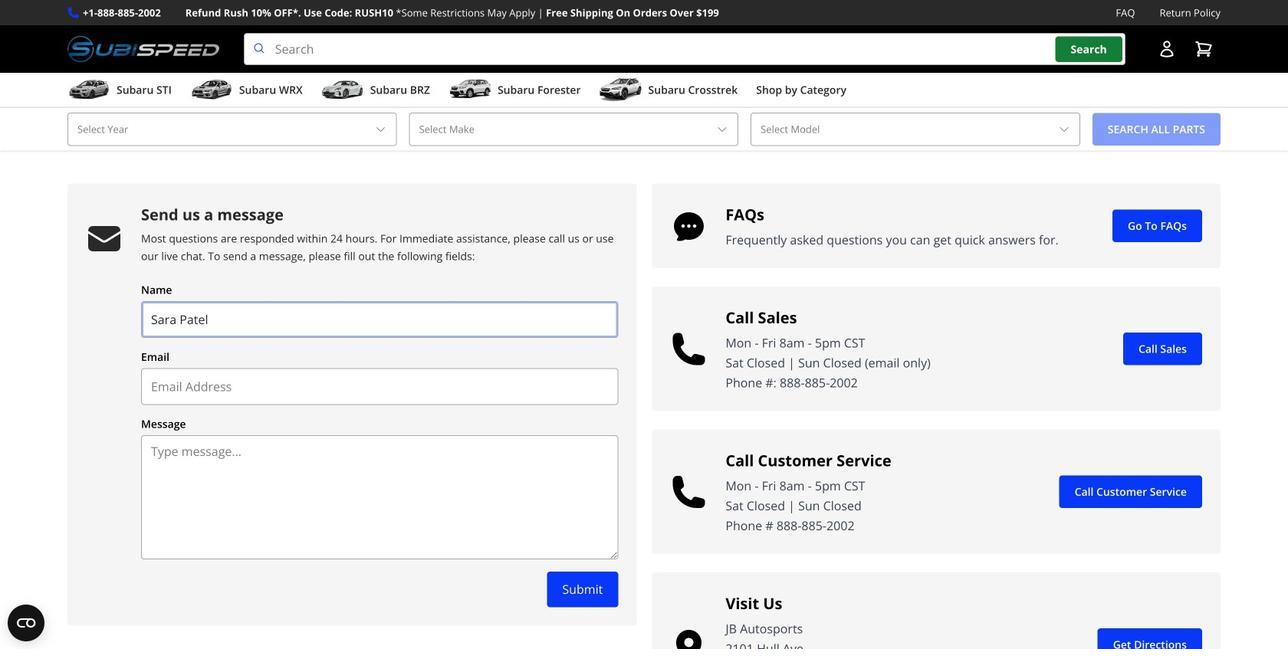 Task type: locate. For each thing, give the bounding box(es) containing it.
search input field
[[244, 33, 1126, 65]]

Select Model button
[[751, 113, 1081, 146]]

subispeed logo image
[[67, 33, 219, 65]]

a subaru sti thumbnail image image
[[67, 78, 110, 101]]

a subaru brz thumbnail image image
[[321, 78, 364, 101]]

Select Year button
[[67, 113, 397, 146]]

select make image
[[717, 123, 729, 136]]

select model image
[[1058, 123, 1071, 136]]

name text field
[[141, 302, 618, 338]]



Task type: vqa. For each thing, say whether or not it's contained in the screenshot.
'Shop Now' link
no



Task type: describe. For each thing, give the bounding box(es) containing it.
Email Address text field
[[141, 369, 618, 405]]

a subaru crosstrek thumbnail image image
[[599, 78, 642, 101]]

Select Make button
[[409, 113, 739, 146]]

select year image
[[375, 123, 387, 136]]

open widget image
[[8, 605, 44, 642]]

a subaru forester thumbnail image image
[[449, 78, 492, 101]]

Message text field
[[141, 436, 618, 560]]

a subaru wrx thumbnail image image
[[190, 78, 233, 101]]

button image
[[1158, 40, 1177, 58]]



